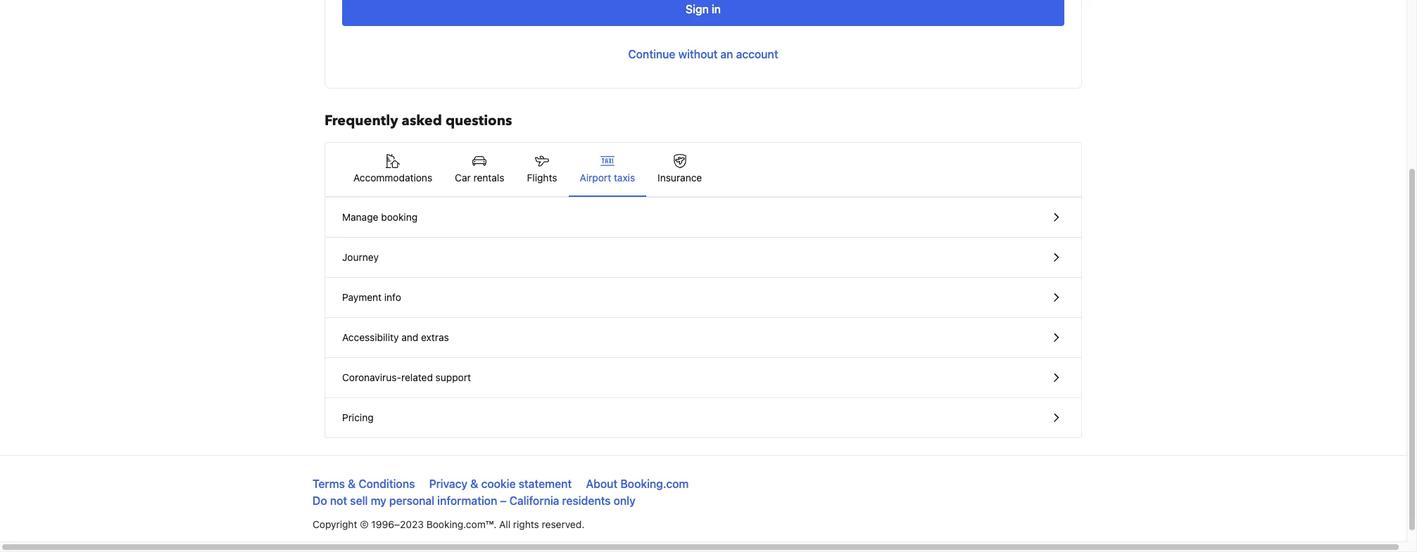 Task type: locate. For each thing, give the bounding box(es) containing it.
terms & conditions link
[[313, 478, 415, 491]]

1 horizontal spatial &
[[470, 478, 478, 491]]

sell
[[350, 495, 368, 508]]

accessibility and extras
[[342, 332, 449, 344]]

car rentals
[[455, 172, 504, 184]]

rentals
[[474, 172, 504, 184]]

1 & from the left
[[348, 478, 356, 491]]

manage booking
[[342, 211, 418, 223]]

conditions
[[359, 478, 415, 491]]

flights
[[527, 172, 557, 184]]

about booking.com link
[[586, 478, 689, 491]]

continue without an account
[[628, 48, 778, 61]]

coronavirus-related support
[[342, 372, 471, 384]]

an
[[721, 48, 733, 61]]

payment info
[[342, 291, 401, 303]]

terms
[[313, 478, 345, 491]]

cookie
[[481, 478, 516, 491]]

airport taxis button
[[569, 143, 646, 196]]

rights
[[513, 519, 539, 531]]

booking.com
[[620, 478, 689, 491]]

& up the sell
[[348, 478, 356, 491]]

& up do not sell my personal information – california residents only link
[[470, 478, 478, 491]]

airport taxis
[[580, 172, 635, 184]]

insurance
[[658, 172, 702, 184]]

taxis
[[614, 172, 635, 184]]

questions
[[446, 111, 512, 130]]

0 horizontal spatial &
[[348, 478, 356, 491]]

manage booking button
[[325, 198, 1081, 238]]

booking.com™.
[[426, 519, 497, 531]]

statement
[[519, 478, 572, 491]]

coronavirus-related support button
[[325, 358, 1081, 399]]

manage
[[342, 211, 378, 223]]

&
[[348, 478, 356, 491], [470, 478, 478, 491]]

coronavirus-
[[342, 372, 401, 384]]

–
[[500, 495, 507, 508]]

accessibility and extras button
[[325, 318, 1081, 358]]

about
[[586, 478, 618, 491]]

frequently asked questions
[[325, 111, 512, 130]]

and
[[401, 332, 418, 344]]

2 & from the left
[[470, 478, 478, 491]]

in
[[712, 3, 721, 15]]

& for privacy
[[470, 478, 478, 491]]

sign in
[[686, 3, 721, 15]]

journey
[[342, 251, 379, 263]]

sign in link
[[342, 0, 1065, 26]]

accommodations
[[353, 172, 432, 184]]

tab list
[[325, 143, 1081, 198]]

extras
[[421, 332, 449, 344]]



Task type: describe. For each thing, give the bounding box(es) containing it.
sign
[[686, 3, 709, 15]]

payment info button
[[325, 278, 1081, 318]]

support
[[436, 372, 471, 384]]

continue without an account button
[[342, 37, 1065, 71]]

journey button
[[325, 238, 1081, 278]]

privacy & cookie statement
[[429, 478, 572, 491]]

all
[[499, 519, 511, 531]]

privacy & cookie statement link
[[429, 478, 572, 491]]

payment
[[342, 291, 382, 303]]

accommodations button
[[342, 143, 444, 196]]

info
[[384, 291, 401, 303]]

booking
[[381, 211, 418, 223]]

only
[[614, 495, 636, 508]]

do not sell my personal information – california residents only link
[[313, 495, 636, 508]]

california
[[510, 495, 559, 508]]

my
[[371, 495, 387, 508]]

pricing
[[342, 412, 374, 424]]

copyright
[[313, 519, 357, 531]]

related
[[401, 372, 433, 384]]

insurance button
[[646, 143, 713, 196]]

not
[[330, 495, 347, 508]]

residents
[[562, 495, 611, 508]]

flights button
[[516, 143, 569, 196]]

information
[[437, 495, 497, 508]]

without
[[678, 48, 718, 61]]

copyright © 1996–2023 booking.com™. all rights reserved.
[[313, 519, 585, 531]]

airport
[[580, 172, 611, 184]]

1996–2023
[[371, 519, 424, 531]]

about booking.com do not sell my personal information – california residents only
[[313, 478, 689, 508]]

tab list containing accommodations
[[325, 143, 1081, 198]]

personal
[[389, 495, 435, 508]]

terms & conditions
[[313, 478, 415, 491]]

frequently
[[325, 111, 398, 130]]

asked
[[402, 111, 442, 130]]

do
[[313, 495, 327, 508]]

accessibility
[[342, 332, 399, 344]]

continue
[[628, 48, 676, 61]]

car rentals button
[[444, 143, 516, 196]]

account
[[736, 48, 778, 61]]

car
[[455, 172, 471, 184]]

privacy
[[429, 478, 468, 491]]

pricing button
[[325, 399, 1081, 438]]

reserved.
[[542, 519, 585, 531]]

©
[[360, 519, 369, 531]]

& for terms
[[348, 478, 356, 491]]



Task type: vqa. For each thing, say whether or not it's contained in the screenshot.
the Terms & Conditions
yes



